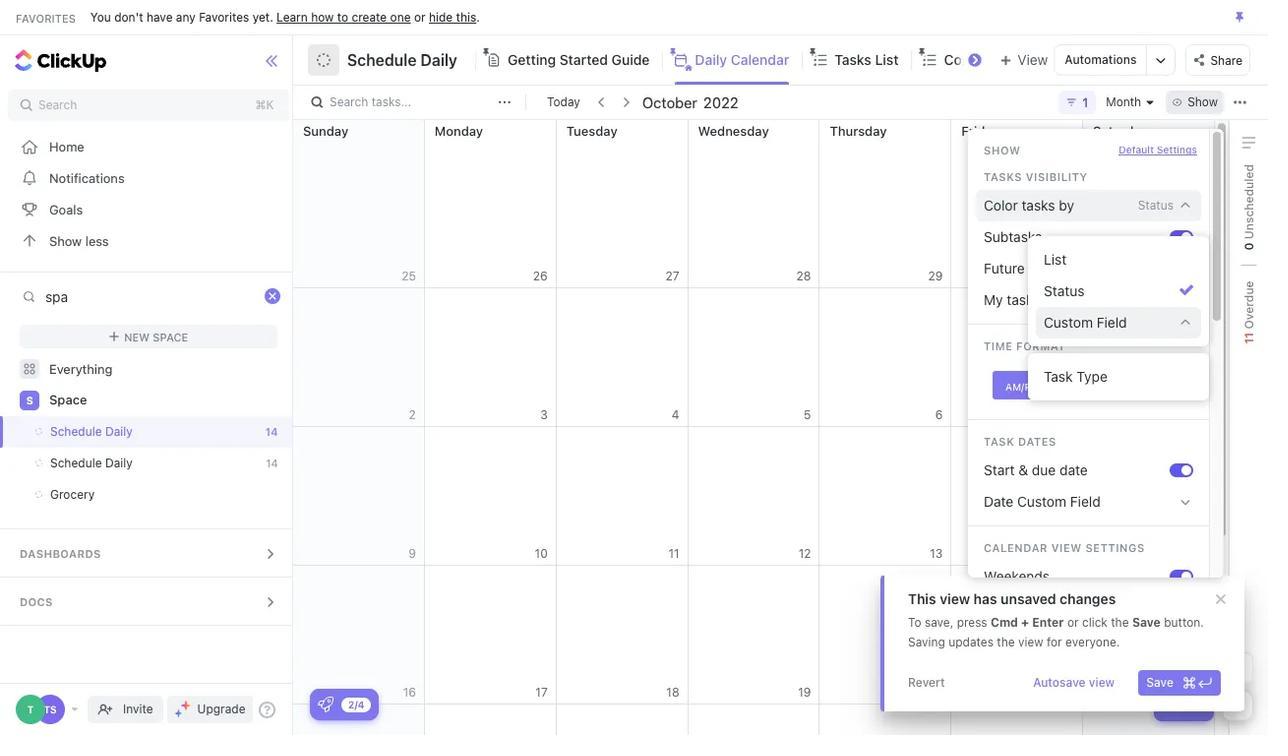 Task type: describe. For each thing, give the bounding box(es) containing it.
task for task dates
[[984, 435, 1015, 448]]

field
[[1097, 314, 1128, 331]]

1 vertical spatial schedule
[[50, 424, 102, 439]]

Search tasks... text field
[[330, 89, 493, 116]]

1 vertical spatial schedule daily
[[50, 424, 133, 439]]

search tasks...
[[330, 95, 412, 109]]

monday
[[435, 123, 483, 139]]

visibility
[[1026, 170, 1088, 183]]

status inside the status button
[[1044, 282, 1085, 299]]

&
[[1019, 462, 1029, 478]]

1 horizontal spatial show
[[984, 144, 1021, 157]]

time format
[[984, 340, 1066, 352]]

14 for 1st schedule daily link from the top
[[266, 425, 278, 438]]

14 for 2nd schedule daily link from the top
[[266, 457, 278, 470]]

dates
[[1019, 435, 1057, 448]]

color tasks by
[[984, 197, 1075, 214]]

type
[[1077, 368, 1108, 385]]

search for search tasks...
[[330, 95, 368, 109]]

4 row from the top
[[293, 566, 1216, 705]]

1 schedule daily link from the top
[[0, 416, 258, 448]]

subtasks button
[[977, 221, 1170, 253]]

notifications
[[49, 170, 125, 186]]

goals
[[49, 201, 83, 217]]

custom field button
[[1029, 307, 1210, 339]]

overdue
[[1242, 281, 1257, 333]]

future recurring tasks button
[[977, 253, 1170, 284]]

weekends
[[984, 568, 1050, 585]]

weekends button
[[977, 561, 1170, 593]]

press
[[957, 615, 988, 630]]

11
[[1242, 333, 1257, 344]]

0 vertical spatial the
[[1112, 615, 1130, 630]]

autosave view
[[1034, 675, 1116, 690]]

sunday
[[303, 123, 349, 139]]

list button
[[1037, 244, 1202, 276]]

from
[[1045, 291, 1074, 308]]

1 vertical spatial the
[[997, 635, 1015, 650]]

how
[[311, 9, 334, 24]]

or for favorites
[[414, 9, 426, 24]]

future
[[984, 260, 1025, 277]]

format
[[1017, 340, 1066, 352]]

grocery
[[50, 487, 95, 502]]

1 horizontal spatial space
[[153, 330, 188, 343]]

clear search image
[[266, 289, 280, 303]]

thursday
[[830, 123, 887, 139]]

notifications link
[[0, 162, 298, 194]]

schedule daily button
[[340, 38, 458, 82]]

getting started guide
[[508, 51, 650, 68]]

tuesday
[[567, 123, 618, 139]]

hide this link
[[429, 9, 477, 24]]

all
[[1078, 291, 1092, 308]]

everything link
[[0, 353, 298, 385]]

new space
[[124, 330, 188, 343]]

24 hour
[[1065, 380, 1110, 392]]

my tasks from all lists
[[984, 291, 1125, 308]]

saturday
[[1094, 123, 1149, 139]]

autosave view button
[[1026, 670, 1123, 696]]

button.
[[1165, 615, 1205, 630]]

completed tasks link
[[944, 35, 1064, 85]]

view for autosave
[[1090, 675, 1116, 690]]

date
[[1060, 462, 1088, 478]]

list inside button
[[1044, 251, 1067, 268]]

2/4
[[348, 698, 365, 710]]

this
[[456, 9, 477, 24]]

+
[[1022, 615, 1030, 630]]

24
[[1065, 380, 1078, 392]]

goals link
[[0, 194, 298, 225]]

future recurring tasks
[[984, 260, 1124, 277]]

my tasks from all lists button
[[977, 284, 1170, 316]]

started
[[560, 51, 608, 68]]

less
[[85, 233, 109, 249]]

one
[[390, 9, 411, 24]]

home
[[49, 138, 84, 154]]

2 schedule daily link from the top
[[0, 448, 258, 479]]

.
[[477, 9, 480, 24]]

1 row from the top
[[293, 120, 1216, 288]]

show button
[[1167, 91, 1225, 114]]

show inside sidebar navigation
[[49, 233, 82, 249]]

new
[[124, 330, 150, 343]]

completed tasks
[[944, 51, 1056, 68]]

cmd
[[991, 615, 1019, 630]]

automations button
[[1056, 45, 1147, 75]]

settings
[[1086, 541, 1146, 554]]

share
[[1211, 53, 1243, 68]]

upgrade link
[[167, 696, 253, 724]]

tasks for list
[[835, 51, 872, 68]]

save inside button
[[1147, 675, 1174, 690]]

docs
[[20, 596, 53, 608]]

2 vertical spatial schedule
[[50, 456, 102, 471]]

lists
[[1096, 291, 1125, 308]]

grid containing sunday
[[292, 120, 1216, 735]]

share button
[[1187, 44, 1251, 76]]

schedule inside schedule daily button
[[347, 51, 417, 69]]

guide
[[612, 51, 650, 68]]

tasks for by
[[1022, 197, 1056, 214]]

status button
[[1037, 276, 1202, 307]]

2 vertical spatial schedule daily
[[50, 456, 133, 471]]

calendar view settings
[[984, 541, 1146, 554]]

0 horizontal spatial favorites
[[16, 11, 76, 24]]

enter
[[1033, 615, 1065, 630]]

time
[[984, 340, 1013, 352]]

0 vertical spatial status
[[1139, 198, 1174, 213]]

schedule daily inside button
[[347, 51, 458, 69]]

show less
[[49, 233, 109, 249]]



Task type: locate. For each thing, give the bounding box(es) containing it.
search for search
[[38, 97, 77, 112]]

0 vertical spatial calendar
[[731, 51, 790, 68]]

status down 'recurring'
[[1044, 282, 1085, 299]]

tasks inside "link"
[[835, 51, 872, 68]]

daily
[[421, 51, 458, 69], [695, 51, 728, 68], [105, 424, 133, 439], [105, 456, 133, 471]]

tasks up thursday
[[835, 51, 872, 68]]

schedule daily link
[[0, 416, 258, 448], [0, 448, 258, 479]]

custom
[[1044, 314, 1094, 331]]

to
[[337, 9, 349, 24]]

0 horizontal spatial show
[[49, 233, 82, 249]]

getting started guide link
[[508, 35, 658, 85]]

view down everyone.
[[1090, 675, 1116, 690]]

1 vertical spatial calendar
[[984, 541, 1049, 554]]

due
[[1033, 462, 1056, 478]]

0 vertical spatial space
[[153, 330, 188, 343]]

tasks right 'my'
[[1007, 291, 1041, 308]]

tasks
[[835, 51, 872, 68], [1020, 51, 1056, 68], [984, 170, 1023, 183]]

cell
[[424, 705, 557, 735]]

task up start
[[984, 435, 1015, 448]]

task for task type
[[1044, 368, 1073, 385]]

space down the everything
[[49, 392, 87, 408]]

revert
[[909, 675, 946, 690]]

tasks up the lists
[[1091, 260, 1124, 277]]

or for changes
[[1068, 615, 1079, 630]]

0 horizontal spatial status
[[1044, 282, 1085, 299]]

0 horizontal spatial task
[[984, 435, 1015, 448]]

dashboards
[[20, 547, 101, 560]]

autosave
[[1034, 675, 1086, 690]]

calendar up weekends
[[984, 541, 1049, 554]]

daily up grocery link
[[105, 456, 133, 471]]

0 vertical spatial task
[[1044, 368, 1073, 385]]

space link
[[49, 385, 280, 416]]

don't
[[114, 9, 143, 24]]

save,
[[925, 615, 954, 630]]

view inside 'button'
[[1090, 675, 1116, 690]]

view up save, on the bottom of the page
[[940, 591, 971, 607]]

changes
[[1060, 591, 1117, 607]]

subtasks
[[984, 228, 1043, 245]]

1 vertical spatial show
[[984, 144, 1021, 157]]

upgrade
[[197, 702, 246, 717]]

view
[[1052, 541, 1083, 554], [940, 591, 971, 607], [1019, 635, 1044, 650], [1090, 675, 1116, 690]]

today
[[547, 95, 581, 109]]

Filter Lists, Docs, & Folders text field
[[45, 282, 260, 311]]

daily down hide
[[421, 51, 458, 69]]

space
[[153, 330, 188, 343], [49, 392, 87, 408]]

the down cmd at the bottom
[[997, 635, 1015, 650]]

tasks right the completed in the top of the page
[[1020, 51, 1056, 68]]

task
[[1044, 368, 1073, 385], [984, 435, 1015, 448], [1181, 698, 1207, 713]]

the right click at the bottom right of page
[[1112, 615, 1130, 630]]

create
[[352, 9, 387, 24]]

0 vertical spatial tasks
[[1022, 197, 1056, 214]]

color
[[984, 197, 1019, 214]]

1 horizontal spatial or
[[1068, 615, 1079, 630]]

schedule daily link up grocery link
[[0, 416, 258, 448]]

0 horizontal spatial the
[[997, 635, 1015, 650]]

5 row from the top
[[293, 705, 1216, 735]]

to
[[909, 615, 922, 630]]

1 vertical spatial status
[[1044, 282, 1085, 299]]

unscheduled
[[1242, 164, 1257, 243]]

1 vertical spatial tasks
[[1091, 260, 1124, 277]]

0 horizontal spatial calendar
[[731, 51, 790, 68]]

tasks up color
[[984, 170, 1023, 183]]

row
[[293, 120, 1216, 288], [293, 288, 1216, 427], [293, 427, 1216, 566], [293, 566, 1216, 705], [293, 705, 1216, 735]]

1 vertical spatial task
[[984, 435, 1015, 448]]

custom field
[[1044, 314, 1128, 331]]

search up the sunday
[[330, 95, 368, 109]]

search
[[330, 95, 368, 109], [38, 97, 77, 112]]

2 horizontal spatial task
[[1181, 698, 1207, 713]]

2 horizontal spatial show
[[1188, 95, 1219, 109]]

have
[[147, 9, 173, 24]]

or right one
[[414, 9, 426, 24]]

start & due date button
[[977, 455, 1170, 486]]

1 vertical spatial space
[[49, 392, 87, 408]]

schedule
[[347, 51, 417, 69], [50, 424, 102, 439], [50, 456, 102, 471]]

daily inside button
[[421, 51, 458, 69]]

hide
[[429, 9, 453, 24]]

yet.
[[253, 9, 273, 24]]

0 horizontal spatial or
[[414, 9, 426, 24]]

daily calendar
[[695, 51, 790, 68]]

show
[[1188, 95, 1219, 109], [984, 144, 1021, 157], [49, 233, 82, 249]]

daily down the space 'link'
[[105, 424, 133, 439]]

onboarding checklist button image
[[318, 697, 334, 713]]

tasks list link
[[835, 35, 907, 85]]

calendar
[[731, 51, 790, 68], [984, 541, 1049, 554]]

task left type
[[1044, 368, 1073, 385]]

1 horizontal spatial calendar
[[984, 541, 1049, 554]]

the
[[1112, 615, 1130, 630], [997, 635, 1015, 650]]

my
[[984, 291, 1004, 308]]

daily up wednesday
[[695, 51, 728, 68]]

click
[[1083, 615, 1108, 630]]

⌘k
[[255, 97, 274, 112]]

or
[[414, 9, 426, 24], [1068, 615, 1079, 630]]

0 horizontal spatial list
[[876, 51, 899, 68]]

favorites left you
[[16, 11, 76, 24]]

1 vertical spatial 14
[[266, 457, 278, 470]]

2 row from the top
[[293, 288, 1216, 427]]

0 vertical spatial schedule daily
[[347, 51, 458, 69]]

show down friday
[[984, 144, 1021, 157]]

list inside "link"
[[876, 51, 899, 68]]

1 vertical spatial list
[[1044, 251, 1067, 268]]

2 vertical spatial show
[[49, 233, 82, 249]]

1 horizontal spatial task
[[1044, 368, 1073, 385]]

friday
[[962, 123, 1000, 139]]

onboarding checklist button element
[[318, 697, 334, 713]]

this view has unsaved changes to save, press cmd + enter or click the save button. saving updates the view for everyone.
[[909, 591, 1205, 650]]

show inside dropdown button
[[1188, 95, 1219, 109]]

0 vertical spatial or
[[414, 9, 426, 24]]

save
[[1133, 615, 1161, 630], [1206, 661, 1233, 675], [1147, 675, 1174, 690]]

save inside this view has unsaved changes to save, press cmd + enter or click the save button. saving updates the view for everyone.
[[1133, 615, 1161, 630]]

grid
[[292, 120, 1216, 735]]

0 vertical spatial list
[[876, 51, 899, 68]]

space right new
[[153, 330, 188, 343]]

any
[[176, 9, 196, 24]]

schedule daily up the grocery
[[50, 456, 133, 471]]

unsaved
[[1001, 591, 1057, 607]]

revert button
[[901, 670, 954, 696]]

invite
[[123, 702, 153, 717]]

0 vertical spatial schedule
[[347, 51, 417, 69]]

list up my tasks from all lists
[[1044, 251, 1067, 268]]

default settings
[[1119, 144, 1198, 156]]

view up "weekends" button
[[1052, 541, 1083, 554]]

or inside this view has unsaved changes to save, press cmd + enter or click the save button. saving updates the view for everyone.
[[1068, 615, 1079, 630]]

1 horizontal spatial the
[[1112, 615, 1130, 630]]

search up the home
[[38, 97, 77, 112]]

show down goals
[[49, 233, 82, 249]]

2 vertical spatial tasks
[[1007, 291, 1041, 308]]

favorites right any
[[199, 9, 249, 24]]

calendar up wednesday
[[731, 51, 790, 68]]

grocery link
[[0, 479, 258, 511]]

schedule daily down the everything
[[50, 424, 133, 439]]

schedule daily link up the grocery
[[0, 448, 258, 479]]

or left click at the bottom right of page
[[1068, 615, 1079, 630]]

task inside button
[[1044, 368, 1073, 385]]

sidebar navigation
[[0, 35, 298, 735]]

1 horizontal spatial favorites
[[199, 9, 249, 24]]

you don't have any favorites yet. learn how to create one or hide this .
[[90, 9, 480, 24]]

status down default settings
[[1139, 198, 1174, 213]]

view down +
[[1019, 635, 1044, 650]]

has
[[974, 591, 998, 607]]

schedule daily up tasks...
[[347, 51, 458, 69]]

list up thursday
[[876, 51, 899, 68]]

am/pm
[[1006, 380, 1040, 392]]

view for this
[[940, 591, 971, 607]]

wednesday
[[699, 123, 770, 139]]

2 vertical spatial task
[[1181, 698, 1207, 713]]

tasks list
[[835, 51, 899, 68]]

by
[[1059, 197, 1075, 214]]

completed
[[944, 51, 1016, 68]]

tasks inside button
[[1091, 260, 1124, 277]]

0 vertical spatial show
[[1188, 95, 1219, 109]]

0 horizontal spatial space
[[49, 392, 87, 408]]

0 horizontal spatial search
[[38, 97, 77, 112]]

learn
[[277, 9, 308, 24]]

1 horizontal spatial list
[[1044, 251, 1067, 268]]

3 row from the top
[[293, 427, 1216, 566]]

tasks inside button
[[1007, 291, 1041, 308]]

you
[[90, 9, 111, 24]]

task down save button
[[1181, 698, 1207, 713]]

task type
[[1044, 368, 1108, 385]]

1 horizontal spatial status
[[1139, 198, 1174, 213]]

view for calendar
[[1052, 541, 1083, 554]]

tasks for from
[[1007, 291, 1041, 308]]

show down "share" button
[[1188, 95, 1219, 109]]

1 vertical spatial or
[[1068, 615, 1079, 630]]

today button
[[543, 93, 585, 112]]

tasks for visibility
[[984, 170, 1023, 183]]

save button
[[1139, 670, 1222, 696]]

hour
[[1081, 380, 1110, 392]]

1 horizontal spatial search
[[330, 95, 368, 109]]

settings
[[1157, 144, 1198, 156]]

0 vertical spatial 14
[[266, 425, 278, 438]]

space inside 'link'
[[49, 392, 87, 408]]

learn how to create one link
[[277, 9, 411, 24]]

getting
[[508, 51, 556, 68]]

favorites
[[199, 9, 249, 24], [16, 11, 76, 24]]

search inside sidebar navigation
[[38, 97, 77, 112]]

tasks left "by"
[[1022, 197, 1056, 214]]

saving
[[909, 635, 946, 650]]



Task type: vqa. For each thing, say whether or not it's contained in the screenshot.
Home link
yes



